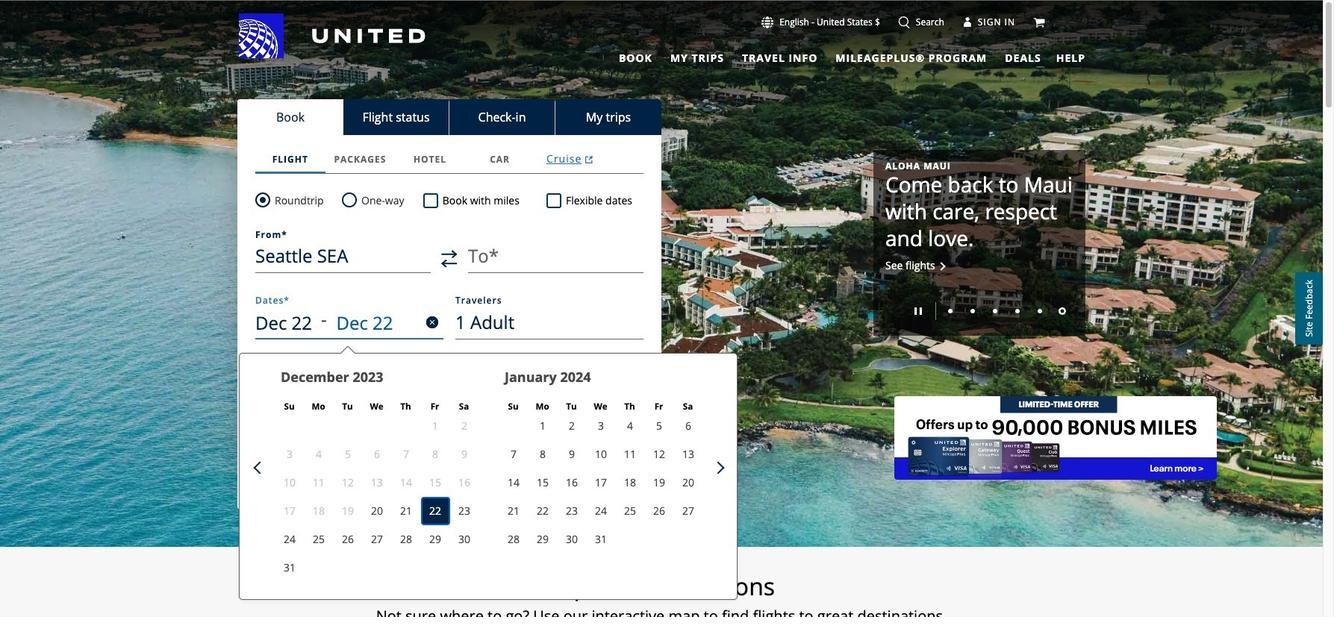 Task type: vqa. For each thing, say whether or not it's contained in the screenshot.
Enter Your Departing City, Airport Name, Or Airport Code. element
yes



Task type: locate. For each thing, give the bounding box(es) containing it.
0 vertical spatial tab list
[[610, 45, 1044, 67]]

main content
[[0, 1, 1323, 617]]

move forward to switch to the next month. image
[[712, 462, 724, 474]]

move backward to switch to the previous month. image
[[253, 462, 266, 474]]

slide 4 of 6 image
[[1015, 309, 1020, 314]]

united logo link to homepage image
[[239, 13, 426, 58]]

To* text field
[[468, 239, 643, 273]]

view cart, click to view list of recently searched saved trips. image
[[1033, 16, 1045, 28]]

explore destinations element
[[152, 572, 1171, 602]]

slide 5 of 6 image
[[1038, 309, 1042, 314]]

slide 1 of 6 image
[[948, 309, 953, 314]]

pause image
[[914, 308, 922, 315]]

2 vertical spatial tab list
[[255, 146, 643, 174]]

calendar application
[[249, 354, 1161, 599]]

tab list
[[610, 45, 1044, 67], [237, 99, 661, 135], [255, 146, 643, 174]]

navigation
[[0, 13, 1323, 67]]

From* text field
[[255, 239, 431, 273]]

1 vertical spatial tab list
[[237, 99, 661, 135]]

Return text field
[[336, 305, 406, 340]]



Task type: describe. For each thing, give the bounding box(es) containing it.
slide 2 of 6 image
[[970, 309, 975, 314]]

not sure where to go? use our interactive map to find flights to great destinations. element
[[152, 608, 1171, 617]]

slide 3 of 6 image
[[993, 309, 997, 314]]

enter your departing city, airport name, or airport code. element
[[255, 231, 287, 240]]

reverse origin and destination image
[[441, 250, 458, 268]]

carousel buttons element
[[885, 297, 1073, 324]]

Depart text field
[[255, 305, 321, 340]]

slide 6 of 6 image
[[1059, 308, 1066, 315]]

clear dates image
[[426, 317, 438, 328]]

currently in english united states	$ enter to change image
[[762, 16, 774, 28]]



